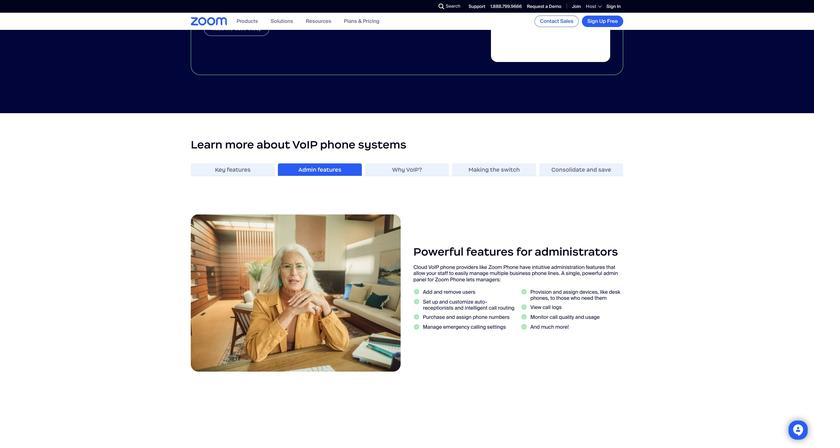 Task type: locate. For each thing, give the bounding box(es) containing it.
0 vertical spatial to
[[449, 270, 454, 277]]

and up logs at bottom
[[553, 289, 562, 296]]

1 horizontal spatial assign
[[563, 289, 579, 296]]

to inside cloud voip phone providers like zoom phone have intuitive administration features that allow your staff to easily manage multiple business phone lines. a single, powerful admin panel for zoom phone lets managers:
[[449, 270, 454, 277]]

for up the have
[[517, 245, 533, 259]]

for
[[517, 245, 533, 259], [428, 276, 434, 283]]

phones,
[[531, 295, 550, 302]]

search
[[446, 3, 461, 9]]

0 horizontal spatial assign
[[456, 314, 472, 321]]

read
[[212, 25, 224, 32]]

call for monitor
[[550, 314, 558, 321]]

like for devices,
[[600, 289, 608, 296]]

1 horizontal spatial for
[[517, 245, 533, 259]]

monitor call quality and usage
[[531, 314, 600, 321]]

assign left the need
[[563, 289, 579, 296]]

that
[[607, 264, 616, 271]]

voip right cloud
[[429, 264, 439, 271]]

1 vertical spatial voip
[[429, 264, 439, 271]]

customize
[[450, 299, 474, 305]]

like inside 'provision and assign devices, like desk phones, to those who need them'
[[600, 289, 608, 296]]

and right "up"
[[440, 299, 448, 305]]

pricing
[[363, 18, 380, 25]]

zoom up managers:
[[489, 264, 503, 271]]

0 vertical spatial like
[[480, 264, 488, 271]]

resources button
[[306, 18, 331, 25]]

0 vertical spatial assign
[[563, 289, 579, 296]]

up
[[432, 299, 438, 305]]

0 vertical spatial zoom
[[489, 264, 503, 271]]

sign
[[607, 3, 616, 9], [588, 18, 598, 25]]

single,
[[566, 270, 581, 277]]

0 horizontal spatial the
[[225, 25, 233, 32]]

and up "up"
[[434, 289, 443, 296]]

auto-
[[475, 299, 487, 305]]

call for view
[[543, 304, 551, 311]]

the left switch
[[490, 166, 500, 173]]

1.888.799.9666
[[491, 3, 522, 9]]

phone left the have
[[504, 264, 519, 271]]

intuitive
[[532, 264, 550, 271]]

1 horizontal spatial the
[[490, 166, 500, 173]]

usage
[[586, 314, 600, 321]]

provision
[[531, 289, 552, 296]]

call up numbers
[[489, 305, 497, 312]]

the inside testimonialcarouselitemblockproxy-0 element
[[225, 25, 233, 32]]

1 vertical spatial to
[[551, 295, 555, 302]]

like up managers:
[[480, 264, 488, 271]]

call
[[543, 304, 551, 311], [489, 305, 497, 312], [550, 314, 558, 321]]

features right 'admin'
[[318, 166, 342, 173]]

assign inside 'provision and assign devices, like desk phones, to those who need them'
[[563, 289, 579, 296]]

quality
[[559, 314, 574, 321]]

call down logs at bottom
[[550, 314, 558, 321]]

the inside button
[[490, 166, 500, 173]]

phone up admin features
[[320, 138, 356, 152]]

and inside button
[[587, 166, 597, 173]]

panel
[[414, 276, 427, 283]]

1 horizontal spatial to
[[551, 295, 555, 302]]

to
[[449, 270, 454, 277], [551, 295, 555, 302]]

demo
[[549, 3, 562, 9]]

like inside cloud voip phone providers like zoom phone have intuitive administration features that allow your staff to easily manage multiple business phone lines. a single, powerful admin panel for zoom phone lets managers:
[[480, 264, 488, 271]]

host
[[586, 3, 597, 9]]

much
[[541, 324, 555, 331]]

assign
[[563, 289, 579, 296], [456, 314, 472, 321]]

receptionists
[[423, 305, 454, 312]]

&
[[358, 18, 362, 25]]

for right 'panel'
[[428, 276, 434, 283]]

why voip? button
[[365, 164, 449, 176]]

features for key
[[227, 166, 251, 173]]

features right key
[[227, 166, 251, 173]]

purchase and assign phone numbers
[[423, 314, 510, 321]]

business
[[510, 270, 531, 277]]

1 horizontal spatial like
[[600, 289, 608, 296]]

settings
[[487, 324, 506, 331]]

those
[[557, 295, 570, 302]]

making the switch button
[[453, 164, 537, 176]]

to inside 'provision and assign devices, like desk phones, to those who need them'
[[551, 295, 555, 302]]

zoom up the add and remove users
[[435, 276, 449, 283]]

search image
[[439, 4, 445, 9], [439, 4, 445, 9]]

to left those
[[551, 295, 555, 302]]

0 vertical spatial phone
[[504, 264, 519, 271]]

features up multiple
[[467, 245, 514, 259]]

powerful features for administrators
[[414, 245, 618, 259]]

admin features
[[299, 166, 342, 173]]

1 horizontal spatial sign
[[607, 3, 616, 9]]

read the case study link
[[204, 21, 269, 36]]

voip up 'admin'
[[293, 138, 318, 152]]

the
[[225, 25, 233, 32], [490, 166, 500, 173]]

powerful features for administrators image
[[191, 215, 401, 372]]

free
[[608, 18, 618, 25]]

and
[[531, 324, 540, 331]]

assign up manage emergency calling settings
[[456, 314, 472, 321]]

monitor
[[531, 314, 549, 321]]

1 vertical spatial like
[[600, 289, 608, 296]]

features
[[227, 166, 251, 173], [318, 166, 342, 173], [467, 245, 514, 259], [586, 264, 605, 271]]

0 vertical spatial the
[[225, 25, 233, 32]]

features left that
[[586, 264, 605, 271]]

voip
[[293, 138, 318, 152], [429, 264, 439, 271]]

to right staff at the right bottom of the page
[[449, 270, 454, 277]]

0 horizontal spatial to
[[449, 270, 454, 277]]

sign left in
[[607, 3, 616, 9]]

assign for phone
[[456, 314, 472, 321]]

view
[[531, 304, 542, 311]]

1 horizontal spatial phone
[[504, 264, 519, 271]]

and
[[587, 166, 597, 173], [434, 289, 443, 296], [553, 289, 562, 296], [440, 299, 448, 305], [455, 305, 464, 312], [446, 314, 455, 321], [576, 314, 585, 321]]

sign in link
[[607, 3, 621, 9]]

0 horizontal spatial zoom
[[435, 276, 449, 283]]

the for making
[[490, 166, 500, 173]]

1 vertical spatial for
[[428, 276, 434, 283]]

lines.
[[548, 270, 560, 277]]

1 horizontal spatial voip
[[429, 264, 439, 271]]

purchase
[[423, 314, 445, 321]]

0 horizontal spatial voip
[[293, 138, 318, 152]]

add
[[423, 289, 433, 296]]

plans & pricing
[[344, 18, 380, 25]]

call left logs at bottom
[[543, 304, 551, 311]]

the left case
[[225, 25, 233, 32]]

0 horizontal spatial sign
[[588, 18, 598, 25]]

intelligent
[[465, 305, 488, 312]]

phone up calling at the right of the page
[[473, 314, 488, 321]]

1 vertical spatial phone
[[450, 276, 465, 283]]

a
[[546, 3, 548, 9]]

sign for sign up free
[[588, 18, 598, 25]]

1 vertical spatial assign
[[456, 314, 472, 321]]

numbers
[[489, 314, 510, 321]]

call inside "set up and customize auto- receptionists and intelligent call routing"
[[489, 305, 497, 312]]

multiple
[[490, 270, 509, 277]]

and up "emergency" at bottom right
[[446, 314, 455, 321]]

in
[[617, 3, 621, 9]]

users
[[463, 289, 476, 296]]

administrators
[[535, 245, 618, 259]]

case
[[234, 25, 247, 32]]

0 vertical spatial sign
[[607, 3, 616, 9]]

and left save
[[587, 166, 597, 173]]

testimonialcarouselitemblockproxy-0 element
[[191, 0, 624, 75]]

request a demo
[[527, 3, 562, 9]]

1 vertical spatial the
[[490, 166, 500, 173]]

who
[[571, 295, 581, 302]]

like
[[480, 264, 488, 271], [600, 289, 608, 296]]

join link
[[572, 3, 581, 9]]

sign left up
[[588, 18, 598, 25]]

about
[[257, 138, 290, 152]]

cloud voip phone providers like zoom phone have intuitive administration features that allow your staff to easily manage multiple business phone lines. a single, powerful admin panel for zoom phone lets managers:
[[414, 264, 618, 283]]

0 horizontal spatial like
[[480, 264, 488, 271]]

None search field
[[416, 1, 440, 11]]

0 vertical spatial for
[[517, 245, 533, 259]]

set up and customize auto- receptionists and intelligent call routing
[[423, 299, 515, 312]]

like left desk
[[600, 289, 608, 296]]

phone left lets
[[450, 276, 465, 283]]

1 vertical spatial sign
[[588, 18, 598, 25]]

view call logs
[[531, 304, 562, 311]]

0 horizontal spatial for
[[428, 276, 434, 283]]



Task type: vqa. For each thing, say whether or not it's contained in the screenshot.
Bring to the left
no



Task type: describe. For each thing, give the bounding box(es) containing it.
systems
[[358, 138, 407, 152]]

zoom logo image
[[191, 17, 227, 25]]

like for providers
[[480, 264, 488, 271]]

0 horizontal spatial phone
[[450, 276, 465, 283]]

add and remove users
[[423, 289, 476, 296]]

products
[[237, 18, 258, 25]]

admin features button
[[278, 164, 362, 176]]

1.888.799.9666 link
[[491, 3, 522, 9]]

administration
[[552, 264, 585, 271]]

tabs tab list
[[191, 164, 624, 176]]

sign up free
[[588, 18, 618, 25]]

manage
[[470, 270, 489, 277]]

solutions
[[271, 18, 293, 25]]

features for powerful
[[467, 245, 514, 259]]

voip?
[[406, 166, 422, 173]]

and left usage
[[576, 314, 585, 321]]

plans & pricing link
[[344, 18, 380, 25]]

set
[[423, 299, 431, 305]]

save
[[599, 166, 612, 173]]

read the case study
[[212, 25, 261, 32]]

logs
[[552, 304, 562, 311]]

managers:
[[476, 276, 501, 283]]

and up purchase and assign phone numbers
[[455, 305, 464, 312]]

lets
[[467, 276, 475, 283]]

sign up free link
[[582, 16, 624, 27]]

a
[[562, 270, 565, 277]]

0 vertical spatial voip
[[293, 138, 318, 152]]

up
[[600, 18, 606, 25]]

assign for devices,
[[563, 289, 579, 296]]

features for admin
[[318, 166, 342, 173]]

consolidate and save button
[[540, 164, 624, 176]]

providers
[[457, 264, 479, 271]]

resources
[[306, 18, 331, 25]]

devices,
[[580, 289, 599, 296]]

sign for sign in
[[607, 3, 616, 9]]

1 horizontal spatial zoom
[[489, 264, 503, 271]]

learn
[[191, 138, 223, 152]]

more
[[225, 138, 254, 152]]

key features button
[[191, 164, 275, 176]]

contact sales link
[[535, 16, 579, 27]]

sales
[[561, 18, 574, 25]]

admin
[[604, 270, 618, 277]]

cloud
[[414, 264, 428, 271]]

solutions button
[[271, 18, 293, 25]]

routing
[[498, 305, 515, 312]]

manage emergency calling settings
[[423, 324, 506, 331]]

contact
[[540, 18, 559, 25]]

your
[[427, 270, 437, 277]]

mred logo image
[[491, 0, 611, 62]]

key features
[[215, 166, 251, 173]]

more!
[[556, 324, 569, 331]]

provision and assign devices, like desk phones, to those who need them
[[531, 289, 621, 302]]

sign in
[[607, 3, 621, 9]]

consolidate and save
[[552, 166, 612, 173]]

and inside 'provision and assign devices, like desk phones, to those who need them'
[[553, 289, 562, 296]]

why voip?
[[392, 166, 422, 173]]

staff
[[438, 270, 448, 277]]

manage
[[423, 324, 442, 331]]

powerful
[[583, 270, 603, 277]]

voip inside cloud voip phone providers like zoom phone have intuitive administration features that allow your staff to easily manage multiple business phone lines. a single, powerful admin panel for zoom phone lets managers:
[[429, 264, 439, 271]]

and much more!
[[531, 324, 569, 331]]

easily
[[455, 270, 468, 277]]

need
[[582, 295, 594, 302]]

1 vertical spatial zoom
[[435, 276, 449, 283]]

join
[[572, 3, 581, 9]]

consolidate
[[552, 166, 586, 173]]

remove
[[444, 289, 462, 296]]

the for read
[[225, 25, 233, 32]]

emergency
[[444, 324, 470, 331]]

learn more about voip phone systems
[[191, 138, 407, 152]]

contact sales
[[540, 18, 574, 25]]

them
[[595, 295, 607, 302]]

making the switch
[[469, 166, 520, 173]]

features inside cloud voip phone providers like zoom phone have intuitive administration features that allow your staff to easily manage multiple business phone lines. a single, powerful admin panel for zoom phone lets managers:
[[586, 264, 605, 271]]

why
[[392, 166, 405, 173]]

phone left lines. at the bottom of page
[[532, 270, 547, 277]]

powerful
[[414, 245, 464, 259]]

phone right "your"
[[441, 264, 455, 271]]

key
[[215, 166, 226, 173]]

making
[[469, 166, 489, 173]]

allow
[[414, 270, 426, 277]]

desk
[[609, 289, 621, 296]]

have
[[520, 264, 531, 271]]

request a demo link
[[527, 3, 562, 9]]

for inside cloud voip phone providers like zoom phone have intuitive administration features that allow your staff to easily manage multiple business phone lines. a single, powerful admin panel for zoom phone lets managers:
[[428, 276, 434, 283]]



